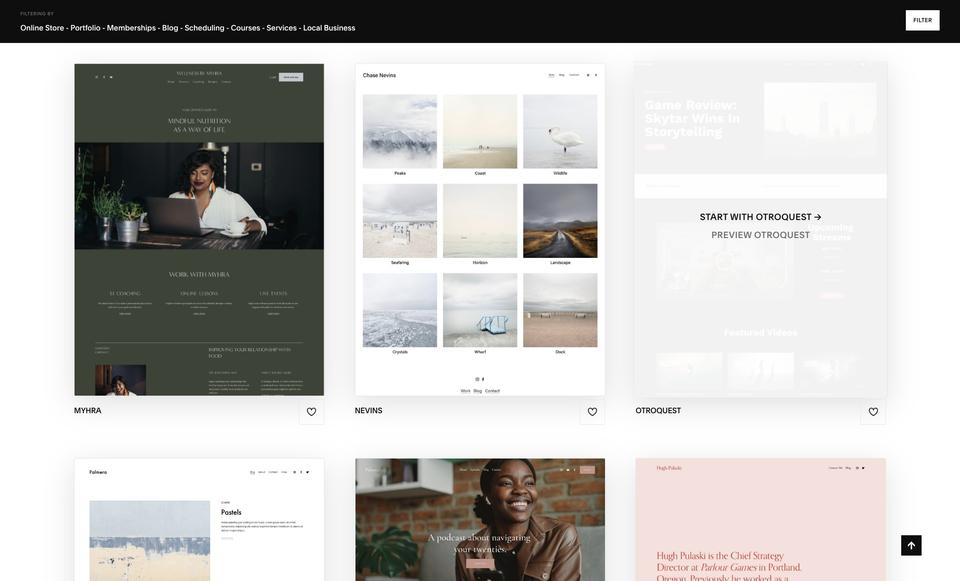 Task type: describe. For each thing, give the bounding box(es) containing it.
2 - from the left
[[102, 23, 105, 32]]

palmera image
[[75, 459, 324, 582]]

online
[[20, 23, 43, 32]]

start for preview nevins
[[430, 212, 458, 223]]

2 vertical spatial myhra
[[74, 406, 101, 416]]

myhra inside button
[[205, 212, 239, 223]]

preview for preview otroquest
[[712, 230, 752, 241]]

with for otroquest
[[730, 212, 754, 223]]

preview for preview nevins
[[442, 230, 482, 241]]

paloma image
[[355, 459, 605, 582]]

4 - from the left
[[180, 23, 183, 32]]

add otroquest to your favorites list image
[[868, 407, 878, 418]]

filtering
[[20, 11, 46, 16]]

1 - from the left
[[66, 23, 69, 32]]

start with otroquest
[[700, 212, 812, 223]]

start for preview myhra
[[150, 212, 177, 223]]

otroquest inside button
[[756, 212, 812, 223]]

7 - from the left
[[299, 23, 301, 32]]

store
[[45, 23, 64, 32]]

services
[[267, 23, 297, 32]]

start for preview otroquest
[[700, 212, 728, 223]]

portfolio
[[70, 23, 101, 32]]

1 vertical spatial myhra
[[204, 230, 237, 241]]

start with nevins button
[[430, 205, 530, 230]]

with for nevins
[[460, 212, 484, 223]]

online store - portfolio - memberships - blog - scheduling - courses - services - local business
[[20, 23, 355, 32]]

6 - from the left
[[262, 23, 265, 32]]

blog
[[162, 23, 178, 32]]

add myhra to your favorites list image
[[307, 407, 317, 418]]

memberships
[[107, 23, 156, 32]]

courses
[[231, 23, 260, 32]]

2 vertical spatial nevins
[[355, 406, 382, 416]]

myhra image
[[75, 64, 324, 397]]

preview myhra
[[161, 230, 237, 241]]

start with nevins
[[430, 212, 520, 223]]

start with myhra button
[[150, 205, 249, 230]]

add nevins to your favorites list image
[[587, 407, 598, 418]]



Task type: vqa. For each thing, say whether or not it's contained in the screenshot.
BLOG
yes



Task type: locate. For each thing, give the bounding box(es) containing it.
preview myhra link
[[161, 223, 237, 248]]

- right blog
[[180, 23, 183, 32]]

3 start from the left
[[700, 212, 728, 223]]

preview down the start with nevins
[[442, 230, 482, 241]]

0 vertical spatial otroquest
[[756, 212, 812, 223]]

- left courses
[[226, 23, 229, 32]]

5 - from the left
[[226, 23, 229, 32]]

local
[[303, 23, 322, 32]]

0 horizontal spatial start
[[150, 212, 177, 223]]

3 preview from the left
[[712, 230, 752, 241]]

2 horizontal spatial start
[[700, 212, 728, 223]]

- left blog
[[158, 23, 160, 32]]

start
[[150, 212, 177, 223], [430, 212, 458, 223], [700, 212, 728, 223]]

preview nevins
[[442, 230, 518, 241]]

otroquest
[[756, 212, 812, 223], [754, 230, 810, 241], [636, 406, 681, 416]]

0 vertical spatial nevins
[[486, 212, 520, 223]]

2 with from the left
[[460, 212, 484, 223]]

1 horizontal spatial start
[[430, 212, 458, 223]]

with
[[180, 212, 203, 223], [460, 212, 484, 223], [730, 212, 754, 223]]

2 vertical spatial otroquest
[[636, 406, 681, 416]]

1 horizontal spatial with
[[460, 212, 484, 223]]

business
[[324, 23, 355, 32]]

preview otroquest link
[[712, 223, 810, 248]]

with for myhra
[[180, 212, 203, 223]]

-
[[66, 23, 69, 32], [102, 23, 105, 32], [158, 23, 160, 32], [180, 23, 183, 32], [226, 23, 229, 32], [262, 23, 265, 32], [299, 23, 301, 32]]

filtering by
[[20, 11, 54, 16]]

- right store
[[66, 23, 69, 32]]

1 vertical spatial nevins
[[484, 230, 518, 241]]

1 vertical spatial otroquest
[[754, 230, 810, 241]]

2 horizontal spatial preview
[[712, 230, 752, 241]]

nevins
[[486, 212, 520, 223], [484, 230, 518, 241], [355, 406, 382, 416]]

pulaski image
[[636, 459, 886, 582]]

filter
[[913, 17, 932, 24]]

myhra
[[205, 212, 239, 223], [204, 230, 237, 241], [74, 406, 101, 416]]

preview nevins link
[[442, 223, 518, 248]]

- left 'local'
[[299, 23, 301, 32]]

nevins inside start with nevins button
[[486, 212, 520, 223]]

scheduling
[[185, 23, 225, 32]]

otroquest image
[[635, 62, 887, 398]]

start inside button
[[150, 212, 177, 223]]

nevins inside preview nevins link
[[484, 230, 518, 241]]

0 vertical spatial myhra
[[205, 212, 239, 223]]

nevins image
[[355, 64, 605, 397]]

filter button
[[906, 10, 940, 31]]

preview for preview myhra
[[161, 230, 201, 241]]

1 preview from the left
[[161, 230, 201, 241]]

0 horizontal spatial with
[[180, 212, 203, 223]]

preview down start with otroquest
[[712, 230, 752, 241]]

- right portfolio
[[102, 23, 105, 32]]

1 horizontal spatial preview
[[442, 230, 482, 241]]

2 preview from the left
[[442, 230, 482, 241]]

with up preview otroquest
[[730, 212, 754, 223]]

back to top image
[[906, 541, 917, 551]]

with up preview nevins
[[460, 212, 484, 223]]

2 horizontal spatial with
[[730, 212, 754, 223]]

start with otroquest button
[[700, 205, 822, 230]]

preview down "start with myhra"
[[161, 230, 201, 241]]

1 start from the left
[[150, 212, 177, 223]]

by
[[47, 11, 54, 16]]

0 horizontal spatial preview
[[161, 230, 201, 241]]

3 with from the left
[[730, 212, 754, 223]]

2 start from the left
[[430, 212, 458, 223]]

- right courses
[[262, 23, 265, 32]]

preview
[[161, 230, 201, 241], [442, 230, 482, 241], [712, 230, 752, 241]]

1 with from the left
[[180, 212, 203, 223]]

start with myhra
[[150, 212, 239, 223]]

with up preview myhra
[[180, 212, 203, 223]]

with inside button
[[180, 212, 203, 223]]

3 - from the left
[[158, 23, 160, 32]]

preview otroquest
[[712, 230, 810, 241]]



